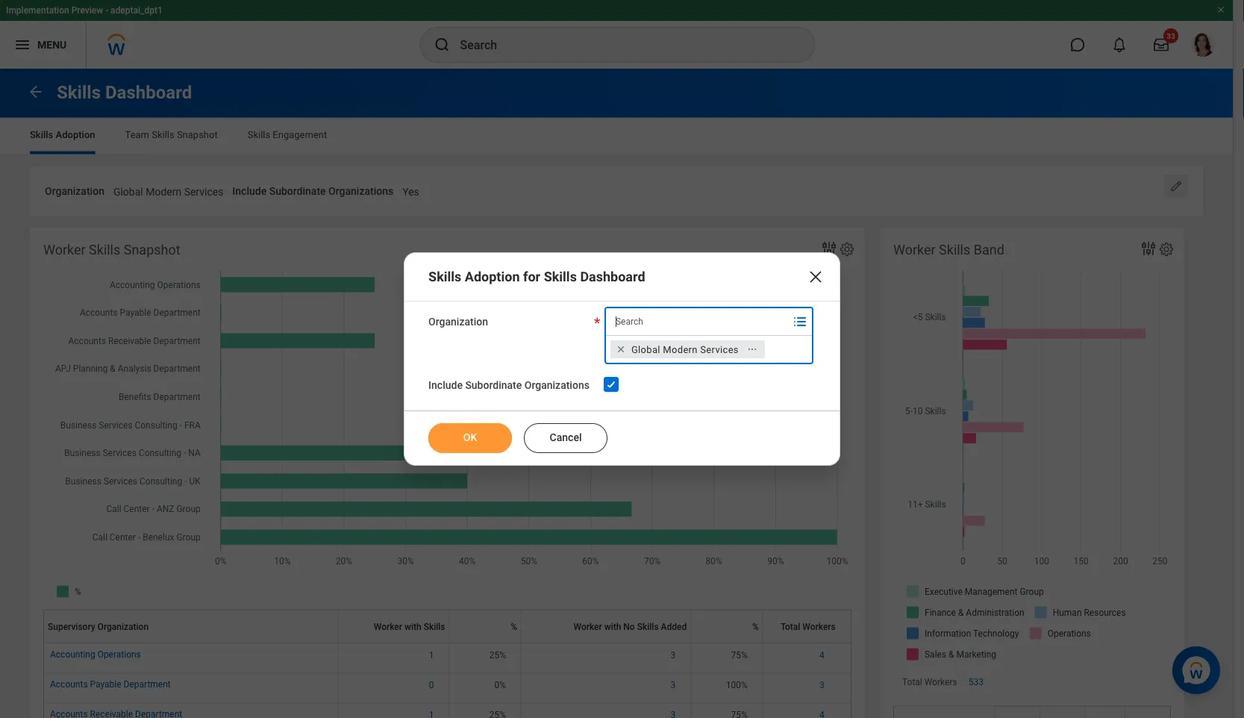 Task type: vqa. For each thing, say whether or not it's contained in the screenshot.
Application: related to Cloud
no



Task type: describe. For each thing, give the bounding box(es) containing it.
533
[[969, 677, 984, 687]]

workers inside worker skills band element
[[925, 677, 958, 687]]

subordinate for global modern services text box
[[269, 185, 326, 197]]

include subordinate organizations for organization field on the top
[[429, 379, 590, 392]]

implementation preview -   adeptai_dpt1 banner
[[0, 0, 1233, 69]]

notifications large image
[[1112, 37, 1127, 52]]

1 % from the left
[[511, 621, 517, 632]]

4
[[820, 650, 825, 660]]

band
[[974, 242, 1005, 258]]

0
[[429, 680, 434, 690]]

1
[[429, 650, 434, 660]]

for
[[523, 269, 541, 285]]

skills engagement
[[248, 129, 327, 140]]

with for skills
[[405, 621, 421, 632]]

implementation preview -   adeptai_dpt1
[[6, 5, 163, 16]]

implementation
[[6, 5, 69, 16]]

Yes text field
[[403, 177, 419, 202]]

0%
[[494, 680, 506, 690]]

include subordinate organizations for global modern services text box
[[232, 185, 394, 197]]

total workers button
[[767, 621, 836, 632]]

-
[[105, 5, 108, 16]]

skills adoption
[[30, 129, 95, 140]]

subordinate for organization field on the top
[[465, 379, 522, 392]]

25%
[[489, 650, 506, 660]]

engagement
[[273, 129, 327, 140]]

worker for worker skills snapshot
[[43, 242, 86, 258]]

adoption for skills adoption for skills dashboard
[[465, 269, 520, 285]]

accounts payable department
[[50, 679, 171, 689]]

services for global modern services element
[[700, 344, 739, 355]]

2 % from the left
[[752, 621, 759, 632]]

3 for 100%
[[671, 680, 676, 690]]

inbox large image
[[1154, 37, 1169, 52]]

skills dashboard main content
[[0, 69, 1233, 718]]

added
[[661, 621, 687, 632]]

edit image
[[1169, 179, 1184, 194]]

check small image
[[602, 376, 620, 393]]

skills dashboard
[[57, 82, 192, 103]]

dashboard inside main content
[[105, 82, 192, 103]]

organization for global modern services text box
[[45, 185, 104, 197]]

tab list inside skills dashboard main content
[[15, 118, 1218, 154]]

global modern services for global modern services element
[[631, 344, 739, 355]]

4 button
[[820, 649, 827, 661]]

3 button for 100%
[[671, 679, 678, 691]]

snapshot for worker skills snapshot
[[124, 242, 180, 258]]

related actions image
[[747, 344, 758, 355]]

worker skills snapshot
[[43, 242, 180, 258]]

organization inside supervisory organization button
[[97, 621, 149, 632]]

global for global modern services element
[[631, 344, 660, 355]]

global for global modern services text box
[[113, 186, 143, 198]]

adoption for skills adoption
[[56, 129, 95, 140]]

worker for worker with skills
[[374, 621, 402, 632]]

search image
[[433, 36, 451, 54]]

accounts payable department link
[[50, 676, 171, 689]]

payable
[[90, 679, 121, 689]]

team
[[125, 129, 149, 140]]

worker for worker skills band
[[894, 242, 936, 258]]

1 % button from the left
[[454, 609, 527, 643]]

0 button
[[429, 679, 436, 691]]

accounts
[[50, 679, 88, 689]]

yes
[[403, 186, 419, 198]]

skills inside button
[[637, 621, 659, 632]]

organizations for organization field on the top
[[525, 379, 590, 392]]

worker skills band element
[[880, 228, 1185, 718]]

ok button
[[429, 423, 512, 453]]



Task type: locate. For each thing, give the bounding box(es) containing it.
subordinate
[[269, 185, 326, 197], [465, 379, 522, 392]]

services down organization field on the top
[[700, 344, 739, 355]]

global modern services, press delete to clear value. option
[[611, 340, 765, 358]]

global inside 'option'
[[631, 344, 660, 355]]

worker with no skills added
[[574, 621, 687, 632]]

adoption inside dialog
[[465, 269, 520, 285]]

snapshot inside tab list
[[177, 129, 218, 140]]

1 horizontal spatial include subordinate organizations
[[429, 379, 590, 392]]

0 horizontal spatial global
[[113, 186, 143, 198]]

3
[[671, 650, 676, 660], [671, 680, 676, 690], [820, 680, 825, 690]]

department
[[124, 679, 171, 689]]

%
[[511, 621, 517, 632], [752, 621, 759, 632]]

global
[[113, 186, 143, 198], [631, 344, 660, 355]]

services down "team skills snapshot"
[[184, 186, 223, 198]]

total workers inside worker skills band element
[[902, 677, 958, 687]]

workers inside worker skills snapshot 'element'
[[803, 621, 836, 632]]

supervisory
[[48, 621, 95, 632]]

533 button
[[969, 676, 986, 688]]

team skills snapshot
[[125, 129, 218, 140]]

% button up 25%
[[454, 609, 527, 643]]

0 horizontal spatial modern
[[146, 186, 182, 198]]

organization element
[[113, 176, 223, 203]]

0 vertical spatial modern
[[146, 186, 182, 198]]

0 vertical spatial organizations
[[328, 185, 394, 197]]

1 horizontal spatial global
[[631, 344, 660, 355]]

column header
[[1125, 706, 1159, 718]]

0 vertical spatial global
[[113, 186, 143, 198]]

operations
[[98, 649, 141, 659]]

1 horizontal spatial workers
[[925, 677, 958, 687]]

previous page image
[[27, 83, 45, 101]]

0 horizontal spatial dashboard
[[105, 82, 192, 103]]

organizations
[[328, 185, 394, 197], [525, 379, 590, 392]]

1 vertical spatial dashboard
[[580, 269, 645, 285]]

modern for global modern services element
[[663, 344, 698, 355]]

0 horizontal spatial include
[[232, 185, 267, 197]]

100%
[[726, 680, 748, 690]]

global modern services for global modern services text box
[[113, 186, 223, 198]]

0 vertical spatial services
[[184, 186, 223, 198]]

dashboard up team
[[105, 82, 192, 103]]

adoption
[[56, 129, 95, 140], [465, 269, 520, 285]]

include subordinate organizations element
[[403, 176, 419, 203]]

with inside button
[[604, 621, 621, 632]]

0 vertical spatial adoption
[[56, 129, 95, 140]]

3 button for 75%
[[671, 649, 678, 661]]

dashboard
[[105, 82, 192, 103], [580, 269, 645, 285]]

1 vertical spatial global
[[631, 344, 660, 355]]

supervisory organization
[[48, 621, 149, 632]]

organization for organization field on the top
[[429, 316, 488, 328]]

organizations for global modern services text box
[[328, 185, 394, 197]]

global down team
[[113, 186, 143, 198]]

1 horizontal spatial global modern services
[[631, 344, 739, 355]]

Global Modern Services text field
[[113, 177, 223, 202]]

worker with skills button
[[342, 609, 455, 643]]

snapshot right team
[[177, 129, 218, 140]]

services for global modern services text box
[[184, 186, 223, 198]]

services inside 'option'
[[700, 344, 739, 355]]

modern down organization field on the top
[[663, 344, 698, 355]]

workers
[[803, 621, 836, 632], [925, 677, 958, 687]]

1 vertical spatial include
[[429, 379, 463, 392]]

accounting operations link
[[50, 646, 141, 659]]

2 % button from the left
[[695, 609, 769, 643]]

workers left 533 on the bottom right of page
[[925, 677, 958, 687]]

1 vertical spatial workers
[[925, 677, 958, 687]]

worker inside button
[[574, 621, 602, 632]]

worker skills band
[[894, 242, 1005, 258]]

x small image
[[614, 342, 628, 357]]

workers up 4 on the right
[[803, 621, 836, 632]]

snapshot down global modern services text box
[[124, 242, 180, 258]]

1 vertical spatial total
[[902, 677, 922, 687]]

include inside skills adoption for skills dashboard dialog
[[429, 379, 463, 392]]

snapshot inside 'element'
[[124, 242, 180, 258]]

global modern services inside 'option'
[[631, 344, 739, 355]]

1 horizontal spatial dashboard
[[580, 269, 645, 285]]

% button up 75%
[[695, 609, 769, 643]]

1 horizontal spatial % button
[[695, 609, 769, 643]]

worker with no skills added button
[[525, 609, 697, 643]]

global modern services
[[113, 186, 223, 198], [631, 344, 739, 355]]

global right x small image at the top of the page
[[631, 344, 660, 355]]

0 horizontal spatial subordinate
[[269, 185, 326, 197]]

modern inside text box
[[146, 186, 182, 198]]

include down skills engagement
[[232, 185, 267, 197]]

snapshot
[[177, 129, 218, 140], [124, 242, 180, 258]]

include for global modern services text box
[[232, 185, 267, 197]]

2 with from the left
[[604, 621, 621, 632]]

Organization field
[[606, 308, 812, 335]]

global inside text box
[[113, 186, 143, 198]]

total workers
[[781, 621, 836, 632], [902, 677, 958, 687]]

0 vertical spatial workers
[[803, 621, 836, 632]]

adoption left team
[[56, 129, 95, 140]]

accounting
[[50, 649, 95, 659]]

global modern services down organization field on the top
[[631, 344, 739, 355]]

1 horizontal spatial total workers
[[902, 677, 958, 687]]

adoption inside tab list
[[56, 129, 95, 140]]

organizations up cancel
[[525, 379, 590, 392]]

global modern services inside skills dashboard main content
[[113, 186, 223, 198]]

0 horizontal spatial adoption
[[56, 129, 95, 140]]

1 horizontal spatial include
[[429, 379, 463, 392]]

0 vertical spatial include subordinate organizations
[[232, 185, 394, 197]]

worker skills snapshot element
[[30, 228, 865, 718]]

include
[[232, 185, 267, 197], [429, 379, 463, 392]]

0 vertical spatial total
[[781, 621, 800, 632]]

75%
[[731, 650, 748, 660]]

global modern services element
[[631, 343, 739, 356]]

services inside text box
[[184, 186, 223, 198]]

organizations left yes
[[328, 185, 394, 197]]

1 horizontal spatial services
[[700, 344, 739, 355]]

close environment banner image
[[1217, 5, 1226, 14]]

tab list
[[15, 118, 1218, 154]]

worker
[[43, 242, 86, 258], [894, 242, 936, 258], [374, 621, 402, 632], [574, 621, 602, 632]]

include inside skills dashboard main content
[[232, 185, 267, 197]]

0 horizontal spatial global modern services
[[113, 186, 223, 198]]

1 vertical spatial modern
[[663, 344, 698, 355]]

0% button
[[494, 679, 508, 691]]

column header inside worker skills band element
[[1125, 706, 1159, 718]]

no
[[624, 621, 635, 632]]

organizations inside skills dashboard main content
[[328, 185, 394, 197]]

0 vertical spatial subordinate
[[269, 185, 326, 197]]

supervisory organization button
[[48, 609, 344, 643]]

subordinate down engagement
[[269, 185, 326, 197]]

total workers inside worker skills snapshot 'element'
[[781, 621, 836, 632]]

total
[[781, 621, 800, 632], [902, 677, 922, 687]]

dashboard up x small image at the top of the page
[[580, 269, 645, 285]]

1 vertical spatial snapshot
[[124, 242, 180, 258]]

0 horizontal spatial services
[[184, 186, 223, 198]]

skills adoption for skills dashboard
[[429, 269, 645, 285]]

1 horizontal spatial with
[[604, 621, 621, 632]]

1 vertical spatial organization
[[429, 316, 488, 328]]

snapshot for team skills snapshot
[[177, 129, 218, 140]]

total workers up 4 on the right
[[781, 621, 836, 632]]

1 horizontal spatial modern
[[663, 344, 698, 355]]

include subordinate organizations inside skills dashboard main content
[[232, 185, 394, 197]]

x image
[[807, 268, 825, 286]]

worker with skills
[[374, 621, 445, 632]]

0 vertical spatial organization
[[45, 185, 104, 197]]

include subordinate organizations up ok
[[429, 379, 590, 392]]

with for no
[[604, 621, 621, 632]]

0 horizontal spatial organizations
[[328, 185, 394, 197]]

organizations inside skills adoption for skills dashboard dialog
[[525, 379, 590, 392]]

1 horizontal spatial organizations
[[525, 379, 590, 392]]

ok
[[463, 431, 477, 444]]

1 vertical spatial organizations
[[525, 379, 590, 392]]

modern down "team skills snapshot"
[[146, 186, 182, 198]]

% button
[[454, 609, 527, 643], [695, 609, 769, 643]]

0 vertical spatial global modern services
[[113, 186, 223, 198]]

adoption left for
[[465, 269, 520, 285]]

prompts image
[[791, 313, 809, 331]]

0 horizontal spatial % button
[[454, 609, 527, 643]]

worker inside button
[[374, 621, 402, 632]]

worker for worker with no skills added
[[574, 621, 602, 632]]

0 vertical spatial snapshot
[[177, 129, 218, 140]]

0 horizontal spatial include subordinate organizations
[[232, 185, 394, 197]]

0 horizontal spatial with
[[405, 621, 421, 632]]

1 horizontal spatial %
[[752, 621, 759, 632]]

total inside worker skills band element
[[902, 677, 922, 687]]

100% button
[[726, 679, 750, 691]]

include for organization field on the top
[[429, 379, 463, 392]]

modern for global modern services text box
[[146, 186, 182, 198]]

preview
[[71, 5, 103, 16]]

1 vertical spatial total workers
[[902, 677, 958, 687]]

subordinate up ok
[[465, 379, 522, 392]]

accounting operations
[[50, 649, 141, 659]]

include subordinate organizations
[[232, 185, 394, 197], [429, 379, 590, 392]]

include up ok button
[[429, 379, 463, 392]]

organization
[[45, 185, 104, 197], [429, 316, 488, 328], [97, 621, 149, 632]]

adeptai_dpt1
[[111, 5, 163, 16]]

0 horizontal spatial total
[[781, 621, 800, 632]]

1 vertical spatial services
[[700, 344, 739, 355]]

1 vertical spatial global modern services
[[631, 344, 739, 355]]

1 vertical spatial adoption
[[465, 269, 520, 285]]

organization inside skills adoption for skills dashboard dialog
[[429, 316, 488, 328]]

modern
[[146, 186, 182, 198], [663, 344, 698, 355]]

skills adoption for skills dashboard dialog
[[404, 252, 840, 466]]

1 with from the left
[[405, 621, 421, 632]]

total inside worker skills snapshot 'element'
[[781, 621, 800, 632]]

0 horizontal spatial %
[[511, 621, 517, 632]]

0 vertical spatial dashboard
[[105, 82, 192, 103]]

services
[[184, 186, 223, 198], [700, 344, 739, 355]]

1 vertical spatial subordinate
[[465, 379, 522, 392]]

cancel button
[[524, 423, 608, 453]]

3 button
[[671, 649, 678, 661], [671, 679, 678, 691], [820, 679, 827, 691]]

1 vertical spatial include subordinate organizations
[[429, 379, 590, 392]]

75% button
[[731, 649, 750, 661]]

2 vertical spatial organization
[[97, 621, 149, 632]]

global modern services down "team skills snapshot"
[[113, 186, 223, 198]]

modern inside 'option'
[[663, 344, 698, 355]]

25% button
[[489, 649, 508, 661]]

skills inside button
[[424, 621, 445, 632]]

with
[[405, 621, 421, 632], [604, 621, 621, 632]]

1 horizontal spatial subordinate
[[465, 379, 522, 392]]

cancel
[[550, 431, 582, 444]]

0 vertical spatial total workers
[[781, 621, 836, 632]]

1 horizontal spatial total
[[902, 677, 922, 687]]

subordinate inside skills dashboard main content
[[269, 185, 326, 197]]

profile logan mcneil element
[[1182, 28, 1224, 61]]

0 horizontal spatial workers
[[803, 621, 836, 632]]

subordinate inside skills adoption for skills dashboard dialog
[[465, 379, 522, 392]]

dashboard inside dialog
[[580, 269, 645, 285]]

include subordinate organizations down engagement
[[232, 185, 394, 197]]

3 for 75%
[[671, 650, 676, 660]]

1 horizontal spatial adoption
[[465, 269, 520, 285]]

tab list containing skills adoption
[[15, 118, 1218, 154]]

0 vertical spatial include
[[232, 185, 267, 197]]

skills
[[57, 82, 101, 103], [30, 129, 53, 140], [152, 129, 174, 140], [248, 129, 270, 140], [89, 242, 120, 258], [939, 242, 971, 258], [429, 269, 462, 285], [544, 269, 577, 285], [424, 621, 445, 632], [637, 621, 659, 632]]

1 button
[[429, 649, 436, 661]]

total workers left 533 on the bottom right of page
[[902, 677, 958, 687]]

0 horizontal spatial total workers
[[781, 621, 836, 632]]

with inside button
[[405, 621, 421, 632]]

include subordinate organizations inside skills adoption for skills dashboard dialog
[[429, 379, 590, 392]]



